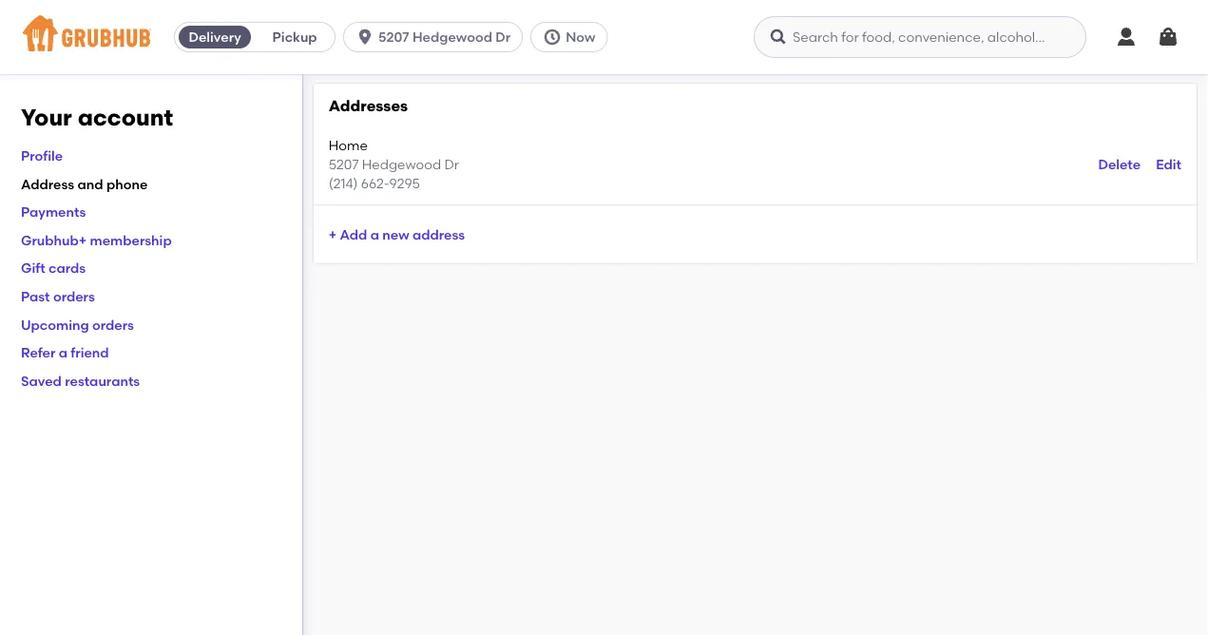 Task type: describe. For each thing, give the bounding box(es) containing it.
gift cards
[[21, 260, 86, 276]]

5207 hedgewood dr
[[378, 29, 511, 45]]

phone
[[106, 176, 148, 192]]

main navigation navigation
[[0, 0, 1208, 74]]

pickup
[[272, 29, 317, 45]]

refer a friend
[[21, 344, 109, 361]]

grubhub+ membership
[[21, 232, 172, 248]]

your
[[21, 104, 72, 131]]

svg image inside the 5207 hedgewood dr button
[[356, 28, 375, 47]]

1 vertical spatial a
[[59, 344, 67, 361]]

saved restaurants
[[21, 373, 140, 389]]

5207 hedgewood dr button
[[343, 22, 531, 52]]

home
[[329, 137, 368, 153]]

payments link
[[21, 204, 86, 220]]

orders for upcoming orders
[[92, 316, 134, 333]]

delete button
[[1098, 147, 1141, 182]]

address
[[21, 176, 74, 192]]

friend
[[71, 344, 109, 361]]

9295
[[389, 176, 420, 192]]

pickup button
[[255, 22, 335, 52]]

saved restaurants link
[[21, 373, 140, 389]]

dr inside button
[[496, 29, 511, 45]]

grubhub+ membership link
[[21, 232, 172, 248]]

delivery
[[189, 29, 241, 45]]

+ add a new address button
[[329, 217, 465, 251]]

refer
[[21, 344, 55, 361]]

upcoming orders link
[[21, 316, 134, 333]]

edit
[[1156, 156, 1182, 172]]

hedgewood inside "home 5207 hedgewood dr (214) 662-9295"
[[362, 156, 441, 172]]

addresses
[[329, 96, 408, 115]]

profile link
[[21, 148, 63, 164]]

5207 inside button
[[378, 29, 409, 45]]

edit button
[[1156, 147, 1182, 182]]

restaurants
[[65, 373, 140, 389]]

address
[[413, 226, 465, 242]]

new
[[382, 226, 409, 242]]

account
[[78, 104, 173, 131]]

and
[[77, 176, 103, 192]]

cards
[[49, 260, 86, 276]]

payments
[[21, 204, 86, 220]]

delete
[[1098, 156, 1141, 172]]

home 5207 hedgewood dr (214) 662-9295
[[329, 137, 459, 192]]

refer a friend link
[[21, 344, 109, 361]]



Task type: vqa. For each thing, say whether or not it's contained in the screenshot.
Edit button
yes



Task type: locate. For each thing, give the bounding box(es) containing it.
1 vertical spatial dr
[[444, 156, 459, 172]]

a left new on the top
[[370, 226, 379, 242]]

orders up upcoming orders
[[53, 288, 95, 304]]

+
[[329, 226, 337, 242]]

0 horizontal spatial 5207
[[329, 156, 359, 172]]

delivery button
[[175, 22, 255, 52]]

dr
[[496, 29, 511, 45], [444, 156, 459, 172]]

hedgewood
[[412, 29, 492, 45], [362, 156, 441, 172]]

address and phone link
[[21, 176, 148, 192]]

now
[[566, 29, 596, 45]]

gift cards link
[[21, 260, 86, 276]]

(214)
[[329, 176, 358, 192]]

gift
[[21, 260, 45, 276]]

0 vertical spatial hedgewood
[[412, 29, 492, 45]]

+ add a new address
[[329, 226, 465, 242]]

dr left now button
[[496, 29, 511, 45]]

1 vertical spatial 5207
[[329, 156, 359, 172]]

hedgewood inside button
[[412, 29, 492, 45]]

add
[[340, 226, 367, 242]]

662-
[[361, 176, 389, 192]]

address and phone
[[21, 176, 148, 192]]

a
[[370, 226, 379, 242], [59, 344, 67, 361]]

saved
[[21, 373, 62, 389]]

5207 inside "home 5207 hedgewood dr (214) 662-9295"
[[329, 156, 359, 172]]

svg image
[[1115, 26, 1138, 48], [1157, 26, 1180, 48], [356, 28, 375, 47], [543, 28, 562, 47], [769, 28, 788, 47]]

a right 'refer'
[[59, 344, 67, 361]]

5207 up (214)
[[329, 156, 359, 172]]

dr inside "home 5207 hedgewood dr (214) 662-9295"
[[444, 156, 459, 172]]

a inside + add a new address "button"
[[370, 226, 379, 242]]

Search for food, convenience, alcohol... search field
[[754, 16, 1087, 58]]

now button
[[531, 22, 616, 52]]

profile
[[21, 148, 63, 164]]

upcoming orders
[[21, 316, 134, 333]]

orders for past orders
[[53, 288, 95, 304]]

5207
[[378, 29, 409, 45], [329, 156, 359, 172]]

orders
[[53, 288, 95, 304], [92, 316, 134, 333]]

1 vertical spatial orders
[[92, 316, 134, 333]]

upcoming
[[21, 316, 89, 333]]

1 horizontal spatial dr
[[496, 29, 511, 45]]

1 vertical spatial hedgewood
[[362, 156, 441, 172]]

0 vertical spatial dr
[[496, 29, 511, 45]]

0 vertical spatial 5207
[[378, 29, 409, 45]]

past orders
[[21, 288, 95, 304]]

0 vertical spatial orders
[[53, 288, 95, 304]]

0 horizontal spatial dr
[[444, 156, 459, 172]]

your account
[[21, 104, 173, 131]]

past
[[21, 288, 50, 304]]

5207 up addresses
[[378, 29, 409, 45]]

grubhub+
[[21, 232, 87, 248]]

1 horizontal spatial a
[[370, 226, 379, 242]]

orders up friend
[[92, 316, 134, 333]]

past orders link
[[21, 288, 95, 304]]

0 horizontal spatial a
[[59, 344, 67, 361]]

membership
[[90, 232, 172, 248]]

0 vertical spatial a
[[370, 226, 379, 242]]

1 horizontal spatial 5207
[[378, 29, 409, 45]]

dr up the address
[[444, 156, 459, 172]]

svg image inside now button
[[543, 28, 562, 47]]



